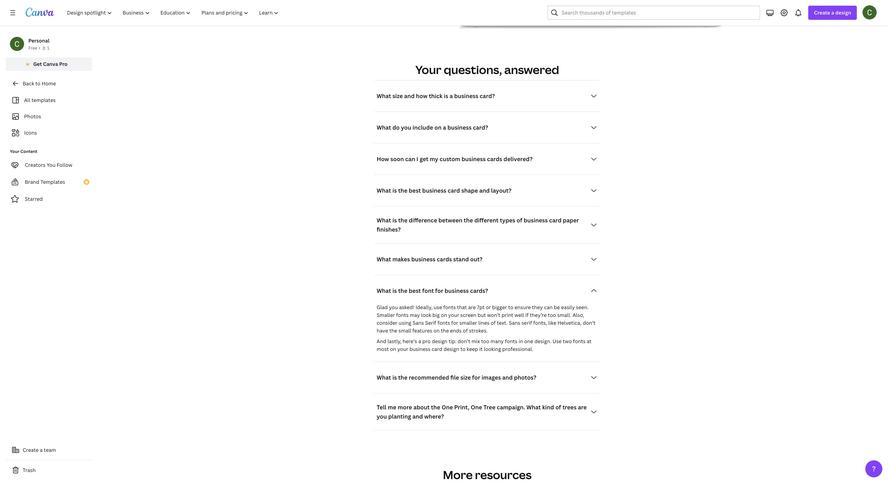 Task type: locate. For each thing, give the bounding box(es) containing it.
design left tip: on the bottom
[[432, 338, 448, 345]]

0 vertical spatial card
[[448, 187, 460, 195]]

1 horizontal spatial size
[[461, 374, 471, 382]]

to inside glad you asked! ideally, use fonts that are 7pt or bigger to ensure they can be easily seen. smaller fonts may look big on your screen but won't print well if they're too small. also, consider using sans serif fonts for smaller lines of text. sans serif fonts, like helvetica, don't have the small features on the ends of strokes.
[[508, 304, 513, 311]]

lines
[[478, 320, 490, 327]]

on down lastly,
[[390, 346, 396, 353]]

1 vertical spatial size
[[461, 374, 471, 382]]

1 horizontal spatial one
[[471, 404, 482, 412]]

of inside tell me more about the one print, one tree campaign. what kind of trees are you planting and where?
[[556, 404, 561, 412]]

your left the content
[[10, 149, 19, 155]]

what size and how thick is a business card?
[[377, 92, 495, 100]]

what inside what is the difference between the different types of business card paper finishes?
[[377, 217, 391, 225]]

business up that
[[445, 287, 469, 295]]

1 vertical spatial card
[[549, 217, 562, 225]]

back to home
[[23, 80, 56, 87]]

small
[[399, 328, 411, 335]]

the inside tell me more about the one print, one tree campaign. what kind of trees are you planting and where?
[[431, 404, 440, 412]]

one left tree
[[471, 404, 482, 412]]

0 horizontal spatial create
[[23, 447, 39, 454]]

create inside button
[[23, 447, 39, 454]]

to right back
[[35, 80, 40, 87]]

0 horizontal spatial your
[[397, 346, 408, 353]]

fonts right use
[[443, 304, 456, 311]]

is inside what is the recommended file size for images and photos? dropdown button
[[393, 374, 397, 382]]

cards?
[[470, 287, 488, 295]]

your down that
[[448, 312, 459, 319]]

your
[[416, 62, 442, 77], [10, 149, 19, 155]]

1 horizontal spatial for
[[451, 320, 458, 327]]

0 horizontal spatial cards
[[437, 256, 452, 264]]

card? up how soon can i get my custom business cards delivered? dropdown button
[[473, 124, 488, 132]]

1 horizontal spatial create
[[814, 9, 830, 16]]

icons link
[[10, 126, 88, 140]]

business up how soon can i get my custom business cards delivered?
[[448, 124, 472, 132]]

1 vertical spatial to
[[508, 304, 513, 311]]

what for what do you include on a business card?
[[377, 124, 391, 132]]

one left print,
[[442, 404, 453, 412]]

None search field
[[548, 6, 760, 20]]

2 one from the left
[[471, 404, 482, 412]]

don't inside the "and lastly, here's a pro design tip: don't mix too many fonts in one design. use two fonts at most on your business card design to keep it looking professional."
[[458, 338, 470, 345]]

business down pro
[[410, 346, 431, 353]]

0 vertical spatial card?
[[480, 92, 495, 100]]

on down serif
[[434, 328, 440, 335]]

0 vertical spatial your
[[416, 62, 442, 77]]

what for what is the best font for business cards?
[[377, 287, 391, 295]]

0 horizontal spatial to
[[35, 80, 40, 87]]

1 vertical spatial you
[[389, 304, 398, 311]]

0 horizontal spatial size
[[393, 92, 403, 100]]

create for create a team
[[23, 447, 39, 454]]

you inside dropdown button
[[401, 124, 411, 132]]

can
[[405, 155, 415, 163], [544, 304, 553, 311]]

what for what size and how thick is a business card?
[[377, 92, 391, 100]]

1 horizontal spatial to
[[461, 346, 466, 353]]

1 horizontal spatial sans
[[509, 320, 520, 327]]

1 vertical spatial don't
[[458, 338, 470, 345]]

1 horizontal spatial you
[[389, 304, 398, 311]]

do
[[393, 124, 400, 132]]

to left keep
[[461, 346, 466, 353]]

card? down your questions, answered
[[480, 92, 495, 100]]

is inside what is the best business card shape and layout? dropdown button
[[393, 187, 397, 195]]

1 horizontal spatial can
[[544, 304, 553, 311]]

2 horizontal spatial for
[[472, 374, 480, 382]]

0 vertical spatial for
[[435, 287, 443, 295]]

1 vertical spatial card?
[[473, 124, 488, 132]]

you up smaller
[[389, 304, 398, 311]]

sans
[[413, 320, 424, 327], [509, 320, 520, 327]]

all templates link
[[10, 94, 88, 107]]

card left paper
[[549, 217, 562, 225]]

too up the like
[[548, 312, 556, 319]]

sans down may
[[413, 320, 424, 327]]

1 horizontal spatial cards
[[487, 155, 502, 163]]

can left be at the bottom right
[[544, 304, 553, 311]]

size right file
[[461, 374, 471, 382]]

free •
[[28, 45, 40, 51]]

card? inside "what do you include on a business card?" dropdown button
[[473, 124, 488, 132]]

card left 'shape'
[[448, 187, 460, 195]]

is up me
[[393, 374, 397, 382]]

sans down well
[[509, 320, 520, 327]]

home
[[42, 80, 56, 87]]

is right thick
[[444, 92, 448, 100]]

0 horizontal spatial you
[[377, 413, 387, 421]]

best for font
[[409, 287, 421, 295]]

what do you include on a business card?
[[377, 124, 488, 132]]

business inside "dropdown button"
[[454, 92, 478, 100]]

1 horizontal spatial your
[[448, 312, 459, 319]]

how to design and print your own business cards image
[[456, 0, 726, 28]]

what is the best business card shape and layout? button
[[374, 184, 601, 198]]

0 vertical spatial your
[[448, 312, 459, 319]]

one
[[524, 338, 533, 345]]

mix
[[472, 338, 480, 345]]

you down tell
[[377, 413, 387, 421]]

0 vertical spatial design
[[836, 9, 851, 16]]

0 horizontal spatial your
[[10, 149, 19, 155]]

business right types
[[524, 217, 548, 225]]

1 vertical spatial for
[[451, 320, 458, 327]]

business
[[454, 92, 478, 100], [448, 124, 472, 132], [462, 155, 486, 163], [422, 187, 446, 195], [524, 217, 548, 225], [411, 256, 436, 264], [445, 287, 469, 295], [410, 346, 431, 353]]

card? inside what size and how thick is a business card? "dropdown button"
[[480, 92, 495, 100]]

creators
[[25, 162, 45, 168]]

2 sans from the left
[[509, 320, 520, 327]]

2 best from the top
[[409, 287, 421, 295]]

more
[[398, 404, 412, 412]]

answered
[[504, 62, 559, 77]]

business down my
[[422, 187, 446, 195]]

best left font
[[409, 287, 421, 295]]

your
[[448, 312, 459, 319], [397, 346, 408, 353]]

your up how on the top
[[416, 62, 442, 77]]

0 vertical spatial don't
[[583, 320, 596, 327]]

1 vertical spatial are
[[578, 404, 587, 412]]

2 horizontal spatial you
[[401, 124, 411, 132]]

0 vertical spatial can
[[405, 155, 415, 163]]

is down soon
[[393, 187, 397, 195]]

for inside what is the recommended file size for images and photos? dropdown button
[[472, 374, 480, 382]]

•
[[39, 45, 40, 51]]

are right trees on the right bottom
[[578, 404, 587, 412]]

where?
[[424, 413, 444, 421]]

design down tip: on the bottom
[[444, 346, 459, 353]]

what for what is the difference between the different types of business card paper finishes?
[[377, 217, 391, 225]]

1 vertical spatial can
[[544, 304, 553, 311]]

and down about
[[413, 413, 423, 421]]

how soon can i get my custom business cards delivered? button
[[374, 152, 601, 166]]

1 vertical spatial too
[[481, 338, 489, 345]]

size left how on the top
[[393, 92, 403, 100]]

all
[[24, 97, 30, 104]]

what for what makes business cards stand out?
[[377, 256, 391, 264]]

you right do
[[401, 124, 411, 132]]

0 horizontal spatial can
[[405, 155, 415, 163]]

design left christina overa icon
[[836, 9, 851, 16]]

you
[[401, 124, 411, 132], [389, 304, 398, 311], [377, 413, 387, 421]]

0 vertical spatial best
[[409, 187, 421, 195]]

1 horizontal spatial too
[[548, 312, 556, 319]]

fonts up using
[[396, 312, 409, 319]]

what for what is the recommended file size for images and photos?
[[377, 374, 391, 382]]

don't down also,
[[583, 320, 596, 327]]

can left i
[[405, 155, 415, 163]]

for right font
[[435, 287, 443, 295]]

on right the include
[[435, 124, 442, 132]]

of right kind on the bottom right of page
[[556, 404, 561, 412]]

shape
[[461, 187, 478, 195]]

create a team
[[23, 447, 56, 454]]

0 horizontal spatial sans
[[413, 320, 424, 327]]

helvetica,
[[558, 320, 582, 327]]

for up ends at the right
[[451, 320, 458, 327]]

what inside "dropdown button"
[[377, 92, 391, 100]]

on inside "what do you include on a business card?" dropdown button
[[435, 124, 442, 132]]

trees
[[563, 404, 577, 412]]

are
[[468, 304, 476, 311], [578, 404, 587, 412]]

recommended
[[409, 374, 449, 382]]

to
[[35, 80, 40, 87], [508, 304, 513, 311], [461, 346, 466, 353]]

for left images
[[472, 374, 480, 382]]

paper
[[563, 217, 579, 225]]

1 best from the top
[[409, 187, 421, 195]]

and left how on the top
[[404, 92, 415, 100]]

are inside glad you asked! ideally, use fonts that are 7pt or bigger to ensure they can be easily seen. smaller fonts may look big on your screen but won't print well if they're too small. also, consider using sans serif fonts for smaller lines of text. sans serif fonts, like helvetica, don't have the small features on the ends of strokes.
[[468, 304, 476, 311]]

what do you include on a business card? button
[[374, 121, 601, 135]]

don't up keep
[[458, 338, 470, 345]]

2 vertical spatial you
[[377, 413, 387, 421]]

0 vertical spatial size
[[393, 92, 403, 100]]

business right makes
[[411, 256, 436, 264]]

create for create a design
[[814, 9, 830, 16]]

2 vertical spatial for
[[472, 374, 480, 382]]

0 horizontal spatial don't
[[458, 338, 470, 345]]

1 vertical spatial your
[[397, 346, 408, 353]]

1 horizontal spatial are
[[578, 404, 587, 412]]

1 vertical spatial your
[[10, 149, 19, 155]]

0 vertical spatial you
[[401, 124, 411, 132]]

on
[[435, 124, 442, 132], [441, 312, 447, 319], [434, 328, 440, 335], [390, 346, 396, 353]]

how
[[377, 155, 389, 163]]

types
[[500, 217, 515, 225]]

1 vertical spatial cards
[[437, 256, 452, 264]]

create
[[814, 9, 830, 16], [23, 447, 39, 454]]

is for what is the best font for business cards?
[[393, 287, 397, 295]]

cards left delivered?
[[487, 155, 502, 163]]

to up print
[[508, 304, 513, 311]]

is
[[444, 92, 448, 100], [393, 187, 397, 195], [393, 217, 397, 225], [393, 287, 397, 295], [393, 374, 397, 382]]

card?
[[480, 92, 495, 100], [473, 124, 488, 132]]

card inside what is the difference between the different types of business card paper finishes?
[[549, 217, 562, 225]]

business inside what is the difference between the different types of business card paper finishes?
[[524, 217, 548, 225]]

0 vertical spatial too
[[548, 312, 556, 319]]

card inside the "and lastly, here's a pro design tip: don't mix too many fonts in one design. use two fonts at most on your business card design to keep it looking professional."
[[432, 346, 442, 353]]

me
[[388, 404, 396, 412]]

1 horizontal spatial card
[[448, 187, 460, 195]]

0 horizontal spatial too
[[481, 338, 489, 345]]

create inside dropdown button
[[814, 9, 830, 16]]

what is the best font for business cards? button
[[374, 284, 601, 298]]

text.
[[497, 320, 508, 327]]

size inside "dropdown button"
[[393, 92, 403, 100]]

business down the questions,
[[454, 92, 478, 100]]

cards left stand
[[437, 256, 452, 264]]

brand templates link
[[6, 175, 92, 189]]

2 horizontal spatial to
[[508, 304, 513, 311]]

1 vertical spatial best
[[409, 287, 421, 295]]

is inside what is the difference between the different types of business card paper finishes?
[[393, 217, 397, 225]]

a inside the "and lastly, here's a pro design tip: don't mix too many fonts in one design. use two fonts at most on your business card design to keep it looking professional."
[[418, 338, 421, 345]]

card down "features"
[[432, 346, 442, 353]]

one
[[442, 404, 453, 412], [471, 404, 482, 412]]

ensure
[[515, 304, 531, 311]]

are up screen
[[468, 304, 476, 311]]

best up difference
[[409, 187, 421, 195]]

templates
[[40, 179, 65, 185]]

are inside tell me more about the one print, one tree campaign. what kind of trees are you planting and where?
[[578, 404, 587, 412]]

too inside the "and lastly, here's a pro design tip: don't mix too many fonts in one design. use two fonts at most on your business card design to keep it looking professional."
[[481, 338, 489, 345]]

is inside what is the best font for business cards? dropdown button
[[393, 287, 397, 295]]

a inside "what do you include on a business card?" dropdown button
[[443, 124, 446, 132]]

look
[[421, 312, 431, 319]]

size
[[393, 92, 403, 100], [461, 374, 471, 382]]

0 vertical spatial cards
[[487, 155, 502, 163]]

the up asked!
[[398, 287, 408, 295]]

2 horizontal spatial card
[[549, 217, 562, 225]]

the up finishes?
[[398, 217, 408, 225]]

size inside dropdown button
[[461, 374, 471, 382]]

the up where?
[[431, 404, 440, 412]]

or
[[486, 304, 491, 311]]

resources
[[475, 468, 532, 483]]

2 vertical spatial card
[[432, 346, 442, 353]]

0 horizontal spatial card
[[432, 346, 442, 353]]

what makes business cards stand out? button
[[374, 253, 601, 267]]

keep
[[467, 346, 478, 353]]

of right types
[[517, 217, 523, 225]]

tell me more about the one print, one tree campaign. what kind of trees are you planting and where?
[[377, 404, 587, 421]]

consider
[[377, 320, 398, 327]]

0 vertical spatial are
[[468, 304, 476, 311]]

0 horizontal spatial are
[[468, 304, 476, 311]]

your inside the "and lastly, here's a pro design tip: don't mix too many fonts in one design. use two fonts at most on your business card design to keep it looking professional."
[[397, 346, 408, 353]]

your inside glad you asked! ideally, use fonts that are 7pt or bigger to ensure they can be easily seen. smaller fonts may look big on your screen but won't print well if they're too small. also, consider using sans serif fonts for smaller lines of text. sans serif fonts, like helvetica, don't have the small features on the ends of strokes.
[[448, 312, 459, 319]]

using
[[399, 320, 411, 327]]

your for your questions, answered
[[416, 62, 442, 77]]

is up smaller
[[393, 287, 397, 295]]

on right big
[[441, 312, 447, 319]]

of down smaller
[[463, 328, 468, 335]]

is up finishes?
[[393, 217, 397, 225]]

ends
[[450, 328, 462, 335]]

0 horizontal spatial one
[[442, 404, 453, 412]]

of
[[517, 217, 523, 225], [491, 320, 496, 327], [463, 328, 468, 335], [556, 404, 561, 412]]

2 vertical spatial to
[[461, 346, 466, 353]]

to inside the "and lastly, here's a pro design tip: don't mix too many fonts in one design. use two fonts at most on your business card design to keep it looking professional."
[[461, 346, 466, 353]]

asked!
[[399, 304, 414, 311]]

bigger
[[492, 304, 507, 311]]

your questions, answered
[[416, 62, 559, 77]]

1 horizontal spatial don't
[[583, 320, 596, 327]]

what is the difference between the different types of business card paper finishes? button
[[374, 215, 601, 235]]

creators you follow
[[25, 162, 72, 168]]

0 vertical spatial to
[[35, 80, 40, 87]]

0 vertical spatial create
[[814, 9, 830, 16]]

tell me more about the one print, one tree campaign. what kind of trees are you planting and where? button
[[374, 403, 601, 422]]

1 vertical spatial create
[[23, 447, 39, 454]]

you inside tell me more about the one print, one tree campaign. what kind of trees are you planting and where?
[[377, 413, 387, 421]]

0 horizontal spatial for
[[435, 287, 443, 295]]

too up it at right
[[481, 338, 489, 345]]

soon
[[391, 155, 404, 163]]

1 horizontal spatial your
[[416, 62, 442, 77]]

images
[[482, 374, 501, 382]]

your down here's
[[397, 346, 408, 353]]



Task type: vqa. For each thing, say whether or not it's contained in the screenshot.
Shared with you
no



Task type: describe. For each thing, give the bounding box(es) containing it.
can inside dropdown button
[[405, 155, 415, 163]]

tell
[[377, 404, 386, 412]]

a inside create a team button
[[40, 447, 43, 454]]

of down won't
[[491, 320, 496, 327]]

the left ends at the right
[[441, 328, 449, 335]]

use
[[553, 338, 562, 345]]

starred
[[25, 196, 43, 202]]

is for what is the best business card shape and layout?
[[393, 187, 397, 195]]

2 vertical spatial design
[[444, 346, 459, 353]]

planting
[[388, 413, 411, 421]]

to inside back to home link
[[35, 80, 40, 87]]

thick
[[429, 92, 443, 100]]

questions,
[[444, 62, 502, 77]]

serif
[[425, 320, 436, 327]]

create a design
[[814, 9, 851, 16]]

custom
[[440, 155, 460, 163]]

top level navigation element
[[62, 6, 285, 20]]

too inside glad you asked! ideally, use fonts that are 7pt or bigger to ensure they can be easily seen. smaller fonts may look big on your screen but won't print well if they're too small. also, consider using sans serif fonts for smaller lines of text. sans serif fonts, like helvetica, don't have the small features on the ends of strokes.
[[548, 312, 556, 319]]

won't
[[487, 312, 501, 319]]

7pt
[[477, 304, 485, 311]]

get
[[33, 61, 42, 67]]

christina overa image
[[863, 5, 877, 20]]

fonts left the at on the right bottom
[[573, 338, 586, 345]]

most
[[377, 346, 389, 353]]

looking
[[484, 346, 501, 353]]

create a design button
[[809, 6, 857, 20]]

Search search field
[[562, 6, 756, 20]]

of inside what is the difference between the different types of business card paper finishes?
[[517, 217, 523, 225]]

brand templates
[[25, 179, 65, 185]]

makes
[[393, 256, 410, 264]]

file
[[451, 374, 459, 382]]

create a team button
[[6, 444, 92, 458]]

1 one from the left
[[442, 404, 453, 412]]

brand
[[25, 179, 39, 185]]

a inside what size and how thick is a business card? "dropdown button"
[[450, 92, 453, 100]]

but
[[478, 312, 486, 319]]

business inside dropdown button
[[411, 256, 436, 264]]

and right 'shape'
[[479, 187, 490, 195]]

in
[[519, 338, 523, 345]]

the right between
[[464, 217, 473, 225]]

pro
[[59, 61, 67, 67]]

how
[[416, 92, 428, 100]]

pro
[[422, 338, 431, 345]]

features
[[413, 328, 432, 335]]

what for what is the best business card shape and layout?
[[377, 187, 391, 195]]

i
[[417, 155, 418, 163]]

glad you asked! ideally, use fonts that are 7pt or bigger to ensure they can be easily seen. smaller fonts may look big on your screen but won't print well if they're too small. also, consider using sans serif fonts for smaller lines of text. sans serif fonts, like helvetica, don't have the small features on the ends of strokes.
[[377, 304, 596, 335]]

more resources
[[443, 468, 532, 483]]

content
[[20, 149, 37, 155]]

big
[[433, 312, 440, 319]]

here's
[[403, 338, 417, 345]]

is for what is the recommended file size for images and photos?
[[393, 374, 397, 382]]

don't inside glad you asked! ideally, use fonts that are 7pt or bigger to ensure they can be easily seen. smaller fonts may look big on your screen but won't print well if they're too small. also, consider using sans serif fonts for smaller lines of text. sans serif fonts, like helvetica, don't have the small features on the ends of strokes.
[[583, 320, 596, 327]]

starred link
[[6, 192, 92, 206]]

can inside glad you asked! ideally, use fonts that are 7pt or bigger to ensure they can be easily seen. smaller fonts may look big on your screen but won't print well if they're too small. also, consider using sans serif fonts for smaller lines of text. sans serif fonts, like helvetica, don't have the small features on the ends of strokes.
[[544, 304, 553, 311]]

print
[[502, 312, 513, 319]]

all templates
[[24, 97, 56, 104]]

cards inside dropdown button
[[437, 256, 452, 264]]

small.
[[557, 312, 572, 319]]

the down soon
[[398, 187, 408, 195]]

tree
[[484, 404, 496, 412]]

may
[[410, 312, 420, 319]]

campaign.
[[497, 404, 525, 412]]

is inside what size and how thick is a business card? "dropdown button"
[[444, 92, 448, 100]]

screen
[[460, 312, 477, 319]]

fonts left 'in'
[[505, 338, 518, 345]]

between
[[439, 217, 463, 225]]

cards inside dropdown button
[[487, 155, 502, 163]]

include
[[413, 124, 433, 132]]

difference
[[409, 217, 437, 225]]

seen.
[[576, 304, 589, 311]]

free
[[28, 45, 37, 51]]

for inside what is the best font for business cards? dropdown button
[[435, 287, 443, 295]]

creators you follow link
[[6, 158, 92, 172]]

photos link
[[10, 110, 88, 123]]

and right images
[[502, 374, 513, 382]]

on inside the "and lastly, here's a pro design tip: don't mix too many fonts in one design. use two fonts at most on your business card design to keep it looking professional."
[[390, 346, 396, 353]]

and inside tell me more about the one print, one tree campaign. what kind of trees are you planting and where?
[[413, 413, 423, 421]]

many
[[491, 338, 504, 345]]

get
[[420, 155, 429, 163]]

and
[[377, 338, 386, 345]]

if
[[525, 312, 529, 319]]

a inside create a design dropdown button
[[832, 9, 834, 16]]

you inside glad you asked! ideally, use fonts that are 7pt or bigger to ensure they can be easily seen. smaller fonts may look big on your screen but won't print well if they're too small. also, consider using sans serif fonts for smaller lines of text. sans serif fonts, like helvetica, don't have the small features on the ends of strokes.
[[389, 304, 398, 311]]

more
[[443, 468, 473, 483]]

different
[[474, 217, 499, 225]]

icons
[[24, 129, 37, 136]]

you
[[47, 162, 56, 168]]

your content
[[10, 149, 37, 155]]

the down consider
[[389, 328, 397, 335]]

business inside the "and lastly, here's a pro design tip: don't mix too many fonts in one design. use two fonts at most on your business card design to keep it looking professional."
[[410, 346, 431, 353]]

business right custom
[[462, 155, 486, 163]]

that
[[457, 304, 467, 311]]

how soon can i get my custom business cards delivered?
[[377, 155, 533, 163]]

for inside glad you asked! ideally, use fonts that are 7pt or bigger to ensure they can be easily seen. smaller fonts may look big on your screen but won't print well if they're too small. also, consider using sans serif fonts for smaller lines of text. sans serif fonts, like helvetica, don't have the small features on the ends of strokes.
[[451, 320, 458, 327]]

fonts down big
[[438, 320, 450, 327]]

what makes business cards stand out?
[[377, 256, 483, 264]]

follow
[[57, 162, 72, 168]]

what inside tell me more about the one print, one tree campaign. what kind of trees are you planting and where?
[[527, 404, 541, 412]]

stand
[[453, 256, 469, 264]]

and inside "dropdown button"
[[404, 92, 415, 100]]

what is the best business card shape and layout?
[[377, 187, 512, 195]]

1 vertical spatial design
[[432, 338, 448, 345]]

use
[[434, 304, 442, 311]]

1
[[47, 45, 49, 51]]

personal
[[28, 37, 49, 44]]

lastly,
[[388, 338, 402, 345]]

glad
[[377, 304, 388, 311]]

they're
[[530, 312, 547, 319]]

best for business
[[409, 187, 421, 195]]

is for what is the difference between the different types of business card paper finishes?
[[393, 217, 397, 225]]

be
[[554, 304, 560, 311]]

your for your content
[[10, 149, 19, 155]]

design inside dropdown button
[[836, 9, 851, 16]]

at
[[587, 338, 592, 345]]

the left recommended
[[398, 374, 408, 382]]

get canva pro button
[[6, 57, 92, 71]]

what is the difference between the different types of business card paper finishes?
[[377, 217, 579, 234]]

well
[[515, 312, 524, 319]]

templates
[[32, 97, 56, 104]]

1 sans from the left
[[413, 320, 424, 327]]

and lastly, here's a pro design tip: don't mix too many fonts in one design. use two fonts at most on your business card design to keep it looking professional.
[[377, 338, 592, 353]]

smaller
[[460, 320, 477, 327]]



